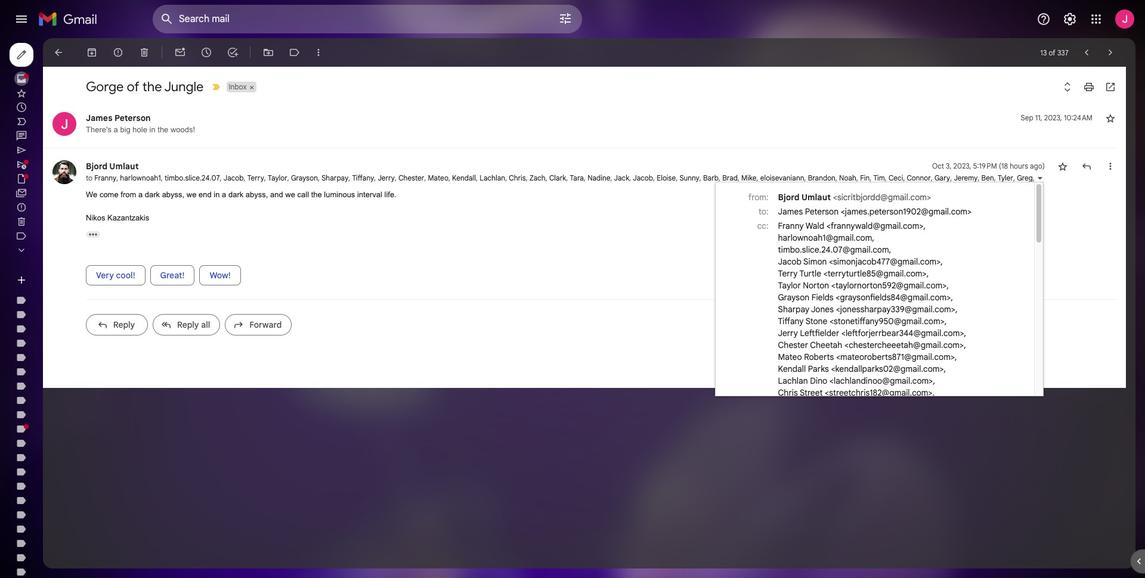Task type: describe. For each thing, give the bounding box(es) containing it.
show trimmed content image
[[86, 231, 100, 238]]

sicritbjordd@gmail.com
[[838, 192, 927, 203]]

clark
[[550, 174, 566, 183]]

to
[[86, 174, 93, 183]]

2023, for james peterson
[[1045, 113, 1063, 122]]

james peterson
[[86, 113, 151, 124]]

1 horizontal spatial in
[[214, 190, 220, 199]]

woods!
[[171, 125, 195, 134]]

0 vertical spatial kendall
[[452, 174, 476, 183]]

0 horizontal spatial taylor
[[268, 174, 287, 183]]

to franny , harlownoah1 , timbo.slice.24.07 , jacob , terry , taylor , grayson , sharpay , tiffany , jerry , chester , mateo , kendall , lachlan , chris , zach , clark , tara , nadine , jack , jacob , eloise , sunny , barb , brad , mike , eloisevaniann , brandon , noah , fin , tim , ceci , connor , gary , jeremy , ben , tyler , greg ,
[[86, 174, 1037, 183]]

great!
[[160, 270, 185, 281]]

2 vertical spatial the
[[311, 190, 322, 199]]

leftfielder
[[801, 328, 840, 339]]

there's a big hole in the woods!
[[86, 125, 195, 134]]

labels image
[[289, 47, 301, 58]]

snooze image
[[201, 47, 212, 58]]

kendall inside franny wald <frannywald@gmail.com> , harlownoah1@gmail.com , timbo.slice.24.07@gmail.com , jacob simon <simonjacob477@gmail.com> , terry turtle <terryturtle85@gmail.com> , taylor norton <taylornorton592@gmail.com> , grayson fields <graysonfields84@gmail.com> , sharpay jones <jonessharpay339@gmail.com> , tiffany stone <stonetiffany950@gmail.com> , jerry leftfielder <leftforjerrbear344@gmail.com> , chester cheetah <chestercheeetah@gmail.com> , mateo roberts <mateoroberts871@gmail.com> , kendall parks <kendallparks02@gmail.com> , lachlan dino <lachlandinoo@gmail.com> , chris street <streetchris182@gmail.com> , , , , , , , , , , , , , , , ,
[[779, 364, 806, 375]]

turtle
[[800, 269, 822, 279]]

peterson for james peterson
[[115, 113, 151, 124]]

<frannywald@gmail.com>
[[827, 221, 924, 232]]

settings image
[[1063, 12, 1078, 26]]

we come from a dark abyss, we end in a dark abyss, and we call the luminous interval life.
[[86, 190, 397, 199]]

advanced search options image
[[554, 7, 578, 30]]

chris inside franny wald <frannywald@gmail.com> , harlownoah1@gmail.com , timbo.slice.24.07@gmail.com , jacob simon <simonjacob477@gmail.com> , terry turtle <terryturtle85@gmail.com> , taylor norton <taylornorton592@gmail.com> , grayson fields <graysonfields84@gmail.com> , sharpay jones <jonessharpay339@gmail.com> , tiffany stone <stonetiffany950@gmail.com> , jerry leftfielder <leftforjerrbear344@gmail.com> , chester cheetah <chestercheeetah@gmail.com> , mateo roberts <mateoroberts871@gmail.com> , kendall parks <kendallparks02@gmail.com> , lachlan dino <lachlandinoo@gmail.com> , chris street <streetchris182@gmail.com> , , , , , , , , , , , , , , , ,
[[779, 388, 798, 399]]

james for james peterson <james.peterson1902@gmail.com>
[[779, 206, 803, 217]]

brad
[[723, 174, 738, 183]]

>
[[927, 192, 932, 203]]

harlownoah1
[[120, 174, 161, 183]]

terry inside franny wald <frannywald@gmail.com> , harlownoah1@gmail.com , timbo.slice.24.07@gmail.com , jacob simon <simonjacob477@gmail.com> , terry turtle <terryturtle85@gmail.com> , taylor norton <taylornorton592@gmail.com> , grayson fields <graysonfields84@gmail.com> , sharpay jones <jonessharpay339@gmail.com> , tiffany stone <stonetiffany950@gmail.com> , jerry leftfielder <leftforjerrbear344@gmail.com> , chester cheetah <chestercheeetah@gmail.com> , mateo roberts <mateoroberts871@gmail.com> , kendall parks <kendallparks02@gmail.com> , lachlan dino <lachlandinoo@gmail.com> , chris street <streetchris182@gmail.com> , , , , , , , , , , , , , , , ,
[[779, 269, 798, 279]]

from
[[121, 190, 136, 199]]

roberts
[[805, 352, 835, 363]]

bjord for bjord umlaut
[[86, 161, 107, 172]]

0 vertical spatial in
[[150, 125, 156, 134]]

taylor inside franny wald <frannywald@gmail.com> , harlownoah1@gmail.com , timbo.slice.24.07@gmail.com , jacob simon <simonjacob477@gmail.com> , terry turtle <terryturtle85@gmail.com> , taylor norton <taylornorton592@gmail.com> , grayson fields <graysonfields84@gmail.com> , sharpay jones <jonessharpay339@gmail.com> , tiffany stone <stonetiffany950@gmail.com> , jerry leftfielder <leftforjerrbear344@gmail.com> , chester cheetah <chestercheeetah@gmail.com> , mateo roberts <mateoroberts871@gmail.com> , kendall parks <kendallparks02@gmail.com> , lachlan dino <lachlandinoo@gmail.com> , chris street <streetchris182@gmail.com> , , , , , , , , , , , , , , , ,
[[779, 280, 801, 291]]

13
[[1041, 48, 1048, 57]]

report spam image
[[112, 47, 124, 58]]

very cool! button
[[86, 265, 145, 286]]

0 vertical spatial the
[[142, 79, 162, 95]]

franny inside franny wald <frannywald@gmail.com> , harlownoah1@gmail.com , timbo.slice.24.07@gmail.com , jacob simon <simonjacob477@gmail.com> , terry turtle <terryturtle85@gmail.com> , taylor norton <taylornorton592@gmail.com> , grayson fields <graysonfields84@gmail.com> , sharpay jones <jonessharpay339@gmail.com> , tiffany stone <stonetiffany950@gmail.com> , jerry leftfielder <leftforjerrbear344@gmail.com> , chester cheetah <chestercheeetah@gmail.com> , mateo roberts <mateoroberts871@gmail.com> , kendall parks <kendallparks02@gmail.com> , lachlan dino <lachlandinoo@gmail.com> , chris street <streetchris182@gmail.com> , , , , , , , , , , , , , , , ,
[[779, 221, 804, 232]]

ceci
[[889, 174, 904, 183]]

gorge of the jungle
[[86, 79, 204, 95]]

0 horizontal spatial chester
[[399, 174, 425, 183]]

forward
[[250, 320, 282, 330]]

hours
[[1010, 162, 1029, 171]]

2 we from the left
[[285, 190, 295, 199]]

nikos kazantzakis
[[86, 214, 149, 223]]

bjord umlaut < sicritbjordd@gmail.com >
[[779, 192, 932, 203]]

<kendallparks02@gmail.com>
[[832, 364, 944, 375]]

<simonjacob477@gmail.com>
[[829, 257, 941, 267]]

1 we from the left
[[187, 190, 197, 199]]

mateo inside franny wald <frannywald@gmail.com> , harlownoah1@gmail.com , timbo.slice.24.07@gmail.com , jacob simon <simonjacob477@gmail.com> , terry turtle <terryturtle85@gmail.com> , taylor norton <taylornorton592@gmail.com> , grayson fields <graysonfields84@gmail.com> , sharpay jones <jonessharpay339@gmail.com> , tiffany stone <stonetiffany950@gmail.com> , jerry leftfielder <leftforjerrbear344@gmail.com> , chester cheetah <chestercheeetah@gmail.com> , mateo roberts <mateoroberts871@gmail.com> , kendall parks <kendallparks02@gmail.com> , lachlan dino <lachlandinoo@gmail.com> , chris street <streetchris182@gmail.com> , , , , , , , , , , , , , , , ,
[[779, 352, 802, 363]]

0 vertical spatial lachlan
[[480, 174, 506, 183]]

0 vertical spatial chris
[[509, 174, 526, 183]]

very
[[96, 270, 114, 281]]

we
[[86, 190, 97, 199]]

chester inside franny wald <frannywald@gmail.com> , harlownoah1@gmail.com , timbo.slice.24.07@gmail.com , jacob simon <simonjacob477@gmail.com> , terry turtle <terryturtle85@gmail.com> , taylor norton <taylornorton592@gmail.com> , grayson fields <graysonfields84@gmail.com> , sharpay jones <jonessharpay339@gmail.com> , tiffany stone <stonetiffany950@gmail.com> , jerry leftfielder <leftforjerrbear344@gmail.com> , chester cheetah <chestercheeetah@gmail.com> , mateo roberts <mateoroberts871@gmail.com> , kendall parks <kendallparks02@gmail.com> , lachlan dino <lachlandinoo@gmail.com> , chris street <streetchris182@gmail.com> , , , , , , , , , , , , , , , ,
[[779, 340, 809, 351]]

call
[[298, 190, 309, 199]]

reply all link
[[153, 314, 220, 336]]

not starred image for bjord umlaut
[[1058, 161, 1069, 172]]

come
[[100, 190, 119, 199]]

nadine
[[588, 174, 611, 183]]

reply all
[[177, 320, 210, 330]]

lachlan inside franny wald <frannywald@gmail.com> , harlownoah1@gmail.com , timbo.slice.24.07@gmail.com , jacob simon <simonjacob477@gmail.com> , terry turtle <terryturtle85@gmail.com> , taylor norton <taylornorton592@gmail.com> , grayson fields <graysonfields84@gmail.com> , sharpay jones <jonessharpay339@gmail.com> , tiffany stone <stonetiffany950@gmail.com> , jerry leftfielder <leftforjerrbear344@gmail.com> , chester cheetah <chestercheeetah@gmail.com> , mateo roberts <mateoroberts871@gmail.com> , kendall parks <kendallparks02@gmail.com> , lachlan dino <lachlandinoo@gmail.com> , chris street <streetchris182@gmail.com> , , , , , , , , , , , , , , , ,
[[779, 376, 808, 387]]

inbox
[[229, 82, 247, 91]]

oct 3, 2023, 5:19 pm (18 hours ago) cell
[[933, 161, 1046, 172]]

oct
[[933, 162, 945, 171]]

sunny
[[680, 174, 700, 183]]

<
[[834, 192, 838, 203]]

3,
[[947, 162, 952, 171]]

0 horizontal spatial jacob
[[224, 174, 244, 183]]

gmail image
[[38, 7, 103, 31]]

<james.peterson1902@gmail.com>
[[841, 206, 972, 217]]

main menu image
[[14, 12, 29, 26]]

umlaut for bjord umlaut
[[109, 161, 139, 172]]

0 vertical spatial sharpay
[[322, 174, 349, 183]]

reply for reply all
[[177, 320, 199, 330]]

0 horizontal spatial jerry
[[378, 174, 395, 183]]

jungle
[[164, 79, 204, 95]]

list containing james peterson
[[43, 100, 1146, 579]]

connor
[[907, 174, 931, 183]]

<lachlandinoo@gmail.com>
[[830, 376, 934, 387]]

2 abyss, from the left
[[246, 190, 268, 199]]

(18
[[1000, 162, 1009, 171]]

of for 13
[[1049, 48, 1056, 57]]

eloise
[[657, 174, 676, 183]]

reply for reply
[[113, 320, 135, 330]]

norton
[[803, 280, 830, 291]]

jones
[[812, 304, 834, 315]]

<terryturtle85@gmail.com>
[[824, 269, 927, 279]]

<jonessharpay339@gmail.com>
[[836, 304, 956, 315]]

ago)
[[1031, 162, 1046, 171]]

cheetah
[[811, 340, 843, 351]]

timbo.slice.24.07@gmail.com
[[779, 245, 890, 255]]

<leftforjerrbear344@gmail.com>
[[842, 328, 965, 339]]

zach
[[530, 174, 546, 183]]

gary
[[935, 174, 951, 183]]

tara
[[570, 174, 584, 183]]

greg
[[1018, 174, 1034, 183]]

13 of 337
[[1041, 48, 1069, 57]]

end
[[199, 190, 212, 199]]

cell containing bjord umlaut
[[779, 192, 932, 203]]

0 horizontal spatial grayson
[[291, 174, 318, 183]]

more image
[[313, 47, 325, 58]]

10:24 am
[[1065, 113, 1093, 122]]

add to tasks image
[[227, 47, 239, 58]]

<chestercheeetah@gmail.com>
[[845, 340, 965, 351]]

jack
[[614, 174, 630, 183]]



Task type: vqa. For each thing, say whether or not it's contained in the screenshot.
<KENDALLPARKS02@GMAIL.COM>
yes



Task type: locate. For each thing, give the bounding box(es) containing it.
1 horizontal spatial of
[[1049, 48, 1056, 57]]

0 horizontal spatial 2023,
[[954, 162, 972, 171]]

1 horizontal spatial chris
[[779, 388, 798, 399]]

bjord up to
[[86, 161, 107, 172]]

<streetchris182@gmail.com>
[[825, 388, 933, 399]]

james right to:
[[779, 206, 803, 217]]

we left call
[[285, 190, 295, 199]]

0 horizontal spatial dark
[[145, 190, 160, 199]]

from:
[[749, 192, 769, 203]]

0 horizontal spatial not starred image
[[1058, 161, 1069, 172]]

jerry
[[378, 174, 395, 183], [779, 328, 798, 339]]

1 horizontal spatial bjord
[[779, 192, 800, 203]]

1 vertical spatial 2023,
[[954, 162, 972, 171]]

back to inbox image
[[53, 47, 64, 58]]

a left the 'big'
[[114, 125, 118, 134]]

1 vertical spatial the
[[158, 125, 169, 134]]

<graysonfields84@gmail.com>
[[836, 292, 952, 303]]

reply link
[[86, 314, 148, 336]]

0 vertical spatial bjord
[[86, 161, 107, 172]]

peterson up hole
[[115, 113, 151, 124]]

cell
[[779, 192, 932, 203]]

forward link
[[225, 314, 292, 336]]

2023, for bjord umlaut
[[954, 162, 972, 171]]

mike
[[742, 174, 757, 183]]

tiffany inside franny wald <frannywald@gmail.com> , harlownoah1@gmail.com , timbo.slice.24.07@gmail.com , jacob simon <simonjacob477@gmail.com> , terry turtle <terryturtle85@gmail.com> , taylor norton <taylornorton592@gmail.com> , grayson fields <graysonfields84@gmail.com> , sharpay jones <jonessharpay339@gmail.com> , tiffany stone <stonetiffany950@gmail.com> , jerry leftfielder <leftforjerrbear344@gmail.com> , chester cheetah <chestercheeetah@gmail.com> , mateo roberts <mateoroberts871@gmail.com> , kendall parks <kendallparks02@gmail.com> , lachlan dino <lachlandinoo@gmail.com> , chris street <streetchris182@gmail.com> , , , , , , , , , , , , , , , ,
[[779, 316, 804, 327]]

1 vertical spatial taylor
[[779, 280, 801, 291]]

1 vertical spatial franny
[[779, 221, 804, 232]]

jacob
[[224, 174, 244, 183], [633, 174, 653, 183], [779, 257, 802, 267]]

dark
[[145, 190, 160, 199], [229, 190, 244, 199]]

0 horizontal spatial abyss,
[[162, 190, 185, 199]]

2 dark from the left
[[229, 190, 244, 199]]

fin
[[861, 174, 870, 183]]

0 vertical spatial franny
[[94, 174, 116, 183]]

1 horizontal spatial grayson
[[779, 292, 810, 303]]

0 vertical spatial chester
[[399, 174, 425, 183]]

harlownoah1@gmail.com
[[779, 233, 873, 243]]

fields
[[812, 292, 834, 303]]

1 vertical spatial terry
[[779, 269, 798, 279]]

1 horizontal spatial peterson
[[806, 206, 839, 217]]

sharpay up luminous
[[322, 174, 349, 183]]

jacob up turtle
[[779, 257, 802, 267]]

0 horizontal spatial james
[[86, 113, 113, 124]]

a right 'end'
[[222, 190, 226, 199]]

0 vertical spatial jerry
[[378, 174, 395, 183]]

chris left zach
[[509, 174, 526, 183]]

there's
[[86, 125, 112, 134]]

inbox button
[[226, 82, 248, 93]]

1 horizontal spatial 2023,
[[1045, 113, 1063, 122]]

nikos
[[86, 214, 105, 223]]

0 vertical spatial of
[[1049, 48, 1056, 57]]

<stonetiffany950@gmail.com>
[[830, 316, 945, 327]]

eloisevaniann
[[761, 174, 805, 183]]

the left the jungle
[[142, 79, 162, 95]]

franny left wald
[[779, 221, 804, 232]]

0 horizontal spatial reply
[[113, 320, 135, 330]]

<taylornorton592@gmail.com>
[[832, 280, 947, 291]]

interval
[[357, 190, 382, 199]]

1 vertical spatial in
[[214, 190, 220, 199]]

jerry inside franny wald <frannywald@gmail.com> , harlownoah1@gmail.com , timbo.slice.24.07@gmail.com , jacob simon <simonjacob477@gmail.com> , terry turtle <terryturtle85@gmail.com> , taylor norton <taylornorton592@gmail.com> , grayson fields <graysonfields84@gmail.com> , sharpay jones <jonessharpay339@gmail.com> , tiffany stone <stonetiffany950@gmail.com> , jerry leftfielder <leftforjerrbear344@gmail.com> , chester cheetah <chestercheeetah@gmail.com> , mateo roberts <mateoroberts871@gmail.com> , kendall parks <kendallparks02@gmail.com> , lachlan dino <lachlandinoo@gmail.com> , chris street <streetchris182@gmail.com> , , , , , , , , , , , , , , , ,
[[779, 328, 798, 339]]

None search field
[[153, 5, 582, 33]]

bjord
[[86, 161, 107, 172], [779, 192, 800, 203]]

kendall
[[452, 174, 476, 183], [779, 364, 806, 375]]

1 horizontal spatial sharpay
[[779, 304, 810, 315]]

0 horizontal spatial terry
[[247, 174, 264, 183]]

0 horizontal spatial tiffany
[[352, 174, 374, 183]]

james for james peterson
[[86, 113, 113, 124]]

timbo.slice.24.07
[[165, 174, 220, 183]]

0 vertical spatial tiffany
[[352, 174, 374, 183]]

1 horizontal spatial terry
[[779, 269, 798, 279]]

2 reply from the left
[[177, 320, 199, 330]]

not starred image right 10:24 am
[[1105, 112, 1117, 124]]

delete image
[[138, 47, 150, 58]]

2 horizontal spatial a
[[222, 190, 226, 199]]

Search mail text field
[[179, 13, 525, 25]]

bjord for bjord umlaut < sicritbjordd@gmail.com >
[[779, 192, 800, 203]]

tiffany
[[352, 174, 374, 183], [779, 316, 804, 327]]

parks
[[809, 364, 829, 375]]

taylor
[[268, 174, 287, 183], [779, 280, 801, 291]]

1 horizontal spatial taylor
[[779, 280, 801, 291]]

jerry up life.
[[378, 174, 395, 183]]

1 horizontal spatial james
[[779, 206, 803, 217]]

terry
[[247, 174, 264, 183], [779, 269, 798, 279]]

1 horizontal spatial chester
[[779, 340, 809, 351]]

5:19 pm
[[974, 162, 998, 171]]

0 vertical spatial 2023,
[[1045, 113, 1063, 122]]

grayson up call
[[291, 174, 318, 183]]

dino
[[811, 376, 828, 387]]

james peterson <james.peterson1902@gmail.com>
[[779, 206, 972, 217]]

peterson
[[115, 113, 151, 124], [806, 206, 839, 217]]

0 horizontal spatial sharpay
[[322, 174, 349, 183]]

jacob inside franny wald <frannywald@gmail.com> , harlownoah1@gmail.com , timbo.slice.24.07@gmail.com , jacob simon <simonjacob477@gmail.com> , terry turtle <terryturtle85@gmail.com> , taylor norton <taylornorton592@gmail.com> , grayson fields <graysonfields84@gmail.com> , sharpay jones <jonessharpay339@gmail.com> , tiffany stone <stonetiffany950@gmail.com> , jerry leftfielder <leftforjerrbear344@gmail.com> , chester cheetah <chestercheeetah@gmail.com> , mateo roberts <mateoroberts871@gmail.com> , kendall parks <kendallparks02@gmail.com> , lachlan dino <lachlandinoo@gmail.com> , chris street <streetchris182@gmail.com> , , , , , , , , , , , , , , , ,
[[779, 257, 802, 267]]

sep 11, 2023, 10:24 am cell
[[1021, 112, 1093, 124]]

not starred image for james peterson
[[1105, 112, 1117, 124]]

terry up we come from a dark abyss, we end in a dark abyss, and we call the luminous interval life.
[[247, 174, 264, 183]]

reply
[[113, 320, 135, 330], [177, 320, 199, 330]]

1 vertical spatial tiffany
[[779, 316, 804, 327]]

we left 'end'
[[187, 190, 197, 199]]

not starred image right ago)
[[1058, 161, 1069, 172]]

dark down harlownoah1
[[145, 190, 160, 199]]

all
[[201, 320, 210, 330]]

Not starred checkbox
[[1058, 161, 1069, 172]]

0 horizontal spatial in
[[150, 125, 156, 134]]

sep 11, 2023, 10:24 am
[[1021, 113, 1093, 122]]

archive image
[[86, 47, 98, 58]]

0 vertical spatial mateo
[[428, 174, 449, 183]]

barb
[[704, 174, 719, 183]]

noah
[[840, 174, 857, 183]]

0 vertical spatial umlaut
[[109, 161, 139, 172]]

life.
[[385, 190, 397, 199]]

in right hole
[[150, 125, 156, 134]]

1 vertical spatial grayson
[[779, 292, 810, 303]]

1 horizontal spatial franny
[[779, 221, 804, 232]]

umlaut
[[109, 161, 139, 172], [802, 192, 831, 203]]

street
[[800, 388, 823, 399]]

337
[[1058, 48, 1069, 57]]

hole
[[133, 125, 147, 134]]

1 vertical spatial lachlan
[[779, 376, 808, 387]]

0 horizontal spatial umlaut
[[109, 161, 139, 172]]

peterson for james peterson <james.peterson1902@gmail.com>
[[806, 206, 839, 217]]

1 vertical spatial peterson
[[806, 206, 839, 217]]

taylor up and
[[268, 174, 287, 183]]

1 abyss, from the left
[[162, 190, 185, 199]]

1 horizontal spatial reply
[[177, 320, 199, 330]]

dark right 'end'
[[229, 190, 244, 199]]

umlaut for bjord umlaut < sicritbjordd@gmail.com >
[[802, 192, 831, 203]]

1 horizontal spatial abyss,
[[246, 190, 268, 199]]

2023, up the jeremy at the top right of the page
[[954, 162, 972, 171]]

<mateoroberts871@gmail.com>
[[837, 352, 955, 363]]

jacob up we come from a dark abyss, we end in a dark abyss, and we call the luminous interval life.
[[224, 174, 244, 183]]

abyss, down timbo.slice.24.07
[[162, 190, 185, 199]]

move to image
[[263, 47, 275, 58]]

jerry left leftfielder
[[779, 328, 798, 339]]

of right 13
[[1049, 48, 1056, 57]]

0 horizontal spatial chris
[[509, 174, 526, 183]]

the
[[142, 79, 162, 95], [158, 125, 169, 134], [311, 190, 322, 199]]

0 vertical spatial grayson
[[291, 174, 318, 183]]

jeremy
[[954, 174, 978, 183]]

sharpay up the stone
[[779, 304, 810, 315]]

Not starred checkbox
[[1105, 112, 1117, 124]]

chester
[[399, 174, 425, 183], [779, 340, 809, 351]]

0 vertical spatial not starred image
[[1105, 112, 1117, 124]]

in right 'end'
[[214, 190, 220, 199]]

of for gorge
[[127, 79, 139, 95]]

tyler
[[998, 174, 1014, 183]]

1 horizontal spatial a
[[138, 190, 143, 199]]

1 reply from the left
[[113, 320, 135, 330]]

support image
[[1037, 12, 1052, 26]]

1 vertical spatial kendall
[[779, 364, 806, 375]]

umlaut up harlownoah1
[[109, 161, 139, 172]]

sharpay inside franny wald <frannywald@gmail.com> , harlownoah1@gmail.com , timbo.slice.24.07@gmail.com , jacob simon <simonjacob477@gmail.com> , terry turtle <terryturtle85@gmail.com> , taylor norton <taylornorton592@gmail.com> , grayson fields <graysonfields84@gmail.com> , sharpay jones <jonessharpay339@gmail.com> , tiffany stone <stonetiffany950@gmail.com> , jerry leftfielder <leftforjerrbear344@gmail.com> , chester cheetah <chestercheeetah@gmail.com> , mateo roberts <mateoroberts871@gmail.com> , kendall parks <kendallparks02@gmail.com> , lachlan dino <lachlandinoo@gmail.com> , chris street <streetchris182@gmail.com> , , , , , , , , , , , , , , , ,
[[779, 304, 810, 315]]

franny
[[94, 174, 116, 183], [779, 221, 804, 232]]

1 vertical spatial bjord
[[779, 192, 800, 203]]

the left woods!
[[158, 125, 169, 134]]

reply down cool!
[[113, 320, 135, 330]]

umlaut left the "<"
[[802, 192, 831, 203]]

very cool!
[[96, 270, 135, 281]]

sep
[[1021, 113, 1034, 122]]

a right from in the top left of the page
[[138, 190, 143, 199]]

chris
[[509, 174, 526, 183], [779, 388, 798, 399]]

1 horizontal spatial dark
[[229, 190, 244, 199]]

list
[[43, 100, 1146, 579]]

0 horizontal spatial we
[[187, 190, 197, 199]]

0 vertical spatial terry
[[247, 174, 264, 183]]

0 vertical spatial taylor
[[268, 174, 287, 183]]

1 vertical spatial chris
[[779, 388, 798, 399]]

oct 3, 2023, 5:19 pm (18 hours ago)
[[933, 162, 1046, 171]]

chris left street
[[779, 388, 798, 399]]

1 vertical spatial jerry
[[779, 328, 798, 339]]

0 horizontal spatial bjord
[[86, 161, 107, 172]]

0 horizontal spatial of
[[127, 79, 139, 95]]

in
[[150, 125, 156, 134], [214, 190, 220, 199]]

0 horizontal spatial peterson
[[115, 113, 151, 124]]

wow! button
[[200, 265, 241, 286]]

1 horizontal spatial kendall
[[779, 364, 806, 375]]

1 horizontal spatial mateo
[[779, 352, 802, 363]]

1 horizontal spatial umlaut
[[802, 192, 831, 203]]

bjord umlaut
[[86, 161, 139, 172]]

1 horizontal spatial tiffany
[[779, 316, 804, 327]]

navigation
[[0, 38, 143, 579]]

grayson down norton
[[779, 292, 810, 303]]

1 vertical spatial sharpay
[[779, 304, 810, 315]]

0 horizontal spatial franny
[[94, 174, 116, 183]]

terry left turtle
[[779, 269, 798, 279]]

tim
[[874, 174, 886, 183]]

search mail image
[[156, 8, 178, 30]]

jacob right jack on the top of page
[[633, 174, 653, 183]]

wald
[[806, 221, 825, 232]]

1 vertical spatial mateo
[[779, 352, 802, 363]]

cool!
[[116, 270, 135, 281]]

peterson up wald
[[806, 206, 839, 217]]

wow!
[[210, 270, 231, 281]]

0 horizontal spatial mateo
[[428, 174, 449, 183]]

1 horizontal spatial jerry
[[779, 328, 798, 339]]

franny wald <frannywald@gmail.com> , harlownoah1@gmail.com , timbo.slice.24.07@gmail.com , jacob simon <simonjacob477@gmail.com> , terry turtle <terryturtle85@gmail.com> , taylor norton <taylornorton592@gmail.com> , grayson fields <graysonfields84@gmail.com> , sharpay jones <jonessharpay339@gmail.com> , tiffany stone <stonetiffany950@gmail.com> , jerry leftfielder <leftforjerrbear344@gmail.com> , chester cheetah <chestercheeetah@gmail.com> , mateo roberts <mateoroberts871@gmail.com> , kendall parks <kendallparks02@gmail.com> , lachlan dino <lachlandinoo@gmail.com> , chris street <streetchris182@gmail.com> , , , , , , , , , , , , , , , ,
[[779, 221, 967, 578]]

not starred image
[[1105, 112, 1117, 124], [1058, 161, 1069, 172]]

taylor down turtle
[[779, 280, 801, 291]]

0 vertical spatial james
[[86, 113, 113, 124]]

0 horizontal spatial kendall
[[452, 174, 476, 183]]

tiffany left the stone
[[779, 316, 804, 327]]

0 horizontal spatial a
[[114, 125, 118, 134]]

of right "gorge" at the left of page
[[127, 79, 139, 95]]

0 horizontal spatial lachlan
[[480, 174, 506, 183]]

1 vertical spatial chester
[[779, 340, 809, 351]]

grayson inside franny wald <frannywald@gmail.com> , harlownoah1@gmail.com , timbo.slice.24.07@gmail.com , jacob simon <simonjacob477@gmail.com> , terry turtle <terryturtle85@gmail.com> , taylor norton <taylornorton592@gmail.com> , grayson fields <graysonfields84@gmail.com> , sharpay jones <jonessharpay339@gmail.com> , tiffany stone <stonetiffany950@gmail.com> , jerry leftfielder <leftforjerrbear344@gmail.com> , chester cheetah <chestercheeetah@gmail.com> , mateo roberts <mateoroberts871@gmail.com> , kendall parks <kendallparks02@gmail.com> , lachlan dino <lachlandinoo@gmail.com> , chris street <streetchris182@gmail.com> , , , , , , , , , , , , , , , ,
[[779, 292, 810, 303]]

lachlan left zach
[[480, 174, 506, 183]]

2 horizontal spatial jacob
[[779, 257, 802, 267]]

james up the there's
[[86, 113, 113, 124]]

lachlan
[[480, 174, 506, 183], [779, 376, 808, 387]]

reply left "all"
[[177, 320, 199, 330]]

great! button
[[150, 265, 195, 286]]

1 dark from the left
[[145, 190, 160, 199]]

bjord down eloisevaniann
[[779, 192, 800, 203]]

lachlan up street
[[779, 376, 808, 387]]

show details image
[[1037, 175, 1044, 182]]

1 horizontal spatial jacob
[[633, 174, 653, 183]]

2023,
[[1045, 113, 1063, 122], [954, 162, 972, 171]]

1 horizontal spatial not starred image
[[1105, 112, 1117, 124]]

cc:
[[758, 221, 769, 232]]

1 vertical spatial of
[[127, 79, 139, 95]]

,
[[116, 174, 118, 183], [161, 174, 163, 183], [220, 174, 222, 183], [244, 174, 246, 183], [264, 174, 266, 183], [287, 174, 289, 183], [318, 174, 320, 183], [349, 174, 351, 183], [374, 174, 376, 183], [395, 174, 397, 183], [425, 174, 426, 183], [449, 174, 451, 183], [476, 174, 478, 183], [506, 174, 507, 183], [526, 174, 528, 183], [546, 174, 548, 183], [566, 174, 568, 183], [584, 174, 586, 183], [611, 174, 613, 183], [630, 174, 632, 183], [653, 174, 655, 183], [676, 174, 678, 183], [700, 174, 702, 183], [719, 174, 721, 183], [738, 174, 740, 183], [757, 174, 759, 183], [805, 174, 807, 183], [836, 174, 838, 183], [857, 174, 859, 183], [870, 174, 872, 183], [886, 174, 887, 183], [904, 174, 906, 183], [931, 174, 933, 183], [951, 174, 953, 183], [978, 174, 980, 183], [995, 174, 997, 183], [1014, 174, 1016, 183], [1034, 174, 1035, 183], [1135, 174, 1139, 183], [924, 221, 926, 232], [873, 233, 875, 243], [890, 245, 892, 255], [941, 257, 943, 267], [927, 269, 929, 279], [947, 280, 950, 291], [952, 292, 954, 303], [956, 304, 958, 315], [945, 316, 947, 327], [965, 328, 967, 339], [965, 340, 967, 351], [955, 352, 958, 363], [944, 364, 947, 375], [934, 376, 936, 387], [933, 388, 935, 399], [919, 400, 921, 411], [961, 412, 963, 423], [930, 424, 932, 434], [946, 436, 948, 446], [934, 448, 936, 458], [947, 460, 949, 470], [914, 471, 916, 482], [934, 483, 936, 494], [952, 495, 954, 506], [906, 507, 908, 518], [938, 519, 941, 530], [876, 531, 879, 542], [954, 543, 956, 554], [935, 555, 937, 566], [937, 567, 940, 578]]

the right call
[[311, 190, 322, 199]]

franny down bjord umlaut
[[94, 174, 116, 183]]

1 horizontal spatial lachlan
[[779, 376, 808, 387]]

simon
[[804, 257, 827, 267]]

to:
[[759, 206, 769, 217]]

tiffany up interval
[[352, 174, 374, 183]]

a
[[114, 125, 118, 134], [138, 190, 143, 199], [222, 190, 226, 199]]

1 vertical spatial umlaut
[[802, 192, 831, 203]]

1 vertical spatial not starred image
[[1058, 161, 1069, 172]]

1 horizontal spatial we
[[285, 190, 295, 199]]

abyss, left and
[[246, 190, 268, 199]]

1 vertical spatial james
[[779, 206, 803, 217]]

and
[[270, 190, 283, 199]]

11,
[[1036, 113, 1043, 122]]

we
[[187, 190, 197, 199], [285, 190, 295, 199]]

luminous
[[324, 190, 355, 199]]

2023, right the '11,'
[[1045, 113, 1063, 122]]

0 vertical spatial peterson
[[115, 113, 151, 124]]



